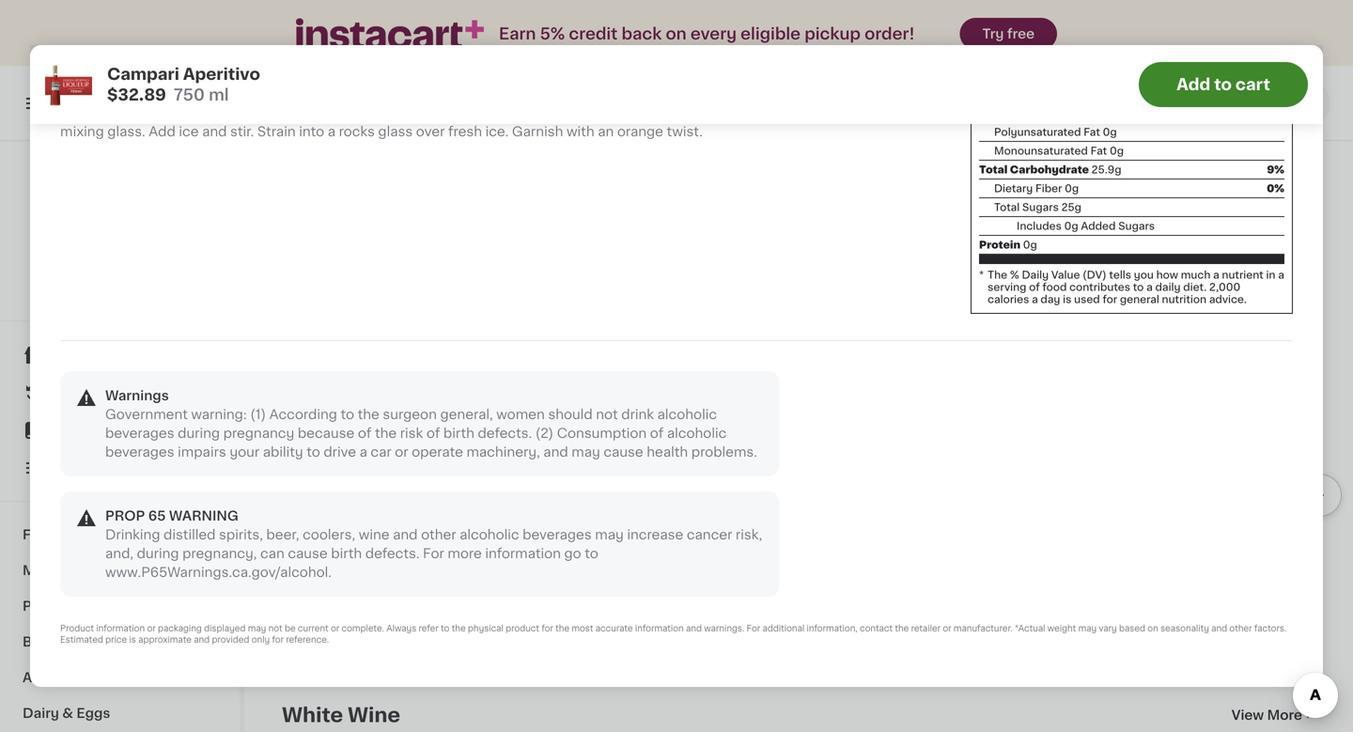 Task type: locate. For each thing, give the bounding box(es) containing it.
item carousel region
[[282, 0, 1342, 260], [282, 335, 1342, 674]]

0 vertical spatial daily
[[1216, 71, 1246, 81]]

2 beer from the left
[[1257, 159, 1288, 172]]

6 down ingredients
[[911, 177, 918, 188]]

1 x from the left
[[921, 177, 927, 188]]

1 horizontal spatial add button
[[608, 349, 681, 382]]

for inside * the % daily value (dv) tells you how much a nutrient in a serving of food contributes to a daily diet. 2,000 calories a day is used for general nutrition advice.
[[1103, 294, 1117, 304]]

2 vertical spatial beverages
[[523, 528, 592, 541]]

product group containing 37
[[282, 343, 477, 626]]

total inside total sugars 25g includes 0g added sugars
[[994, 202, 1020, 212]]

1 vertical spatial other
[[1230, 624, 1252, 633]]

1 horizontal spatial import
[[1209, 159, 1254, 172]]

13 down vermouth,
[[502, 134, 524, 154]]

% inside * the % daily value (dv) tells you how much a nutrient in a serving of food contributes to a daily diet. 2,000 calories a day is used for general nutrition advice.
[[1010, 270, 1019, 280]]

beverages inside prop 65 warning drinking distilled spirits, beer, coolers, wine and other alcoholic beverages may increase cancer risk, and, during pregnancy, can cause birth defects. for more information go to www.p65warnings.ca.gov/alcohol.
[[523, 528, 592, 541]]

0 vertical spatial sugars
[[1022, 202, 1059, 212]]

ability
[[263, 445, 303, 459]]

1 peroni from the left
[[911, 159, 953, 172]]

(dv)
[[1083, 270, 1107, 280]]

during down drinking
[[137, 547, 179, 560]]

and right ice
[[202, 125, 227, 138]]

peroni down pickup
[[911, 159, 953, 172]]

increase
[[627, 528, 683, 541]]

birth
[[443, 427, 474, 440], [331, 547, 362, 560]]

750 down aperol
[[282, 591, 302, 601]]

1 horizontal spatial x
[[1130, 177, 1137, 188]]

& inside dairy & eggs 'link'
[[62, 707, 73, 720]]

peroni for 13
[[1121, 159, 1163, 172]]

1 right gin,
[[398, 106, 404, 119]]

sponsored badge image down the 25.9g
[[1121, 191, 1178, 202]]

drinking
[[105, 528, 160, 541]]

item carousel region containing 11
[[282, 0, 1342, 260]]

cause inside prop 65 warning drinking distilled spirits, beer, coolers, wine and other alcoholic beverages may increase cancer risk, and, during pregnancy, can cause birth defects. for more information go to www.p65warnings.ca.gov/alcohol.
[[288, 547, 328, 560]]

daily inside % daily value* 0% 0% polyunsaturated fat 0g monounsaturated fat 0g
[[1216, 71, 1246, 81]]

more down factors.
[[1267, 709, 1302, 722]]

29 for 37
[[319, 549, 333, 559]]

1 horizontal spatial information
[[485, 547, 561, 560]]

defects. inside warnings government warning: (1) according to the surgeon general, women should not drink alcoholic beverages during pregnancy because of the risk of birth defects. (2) consumption of alcoholic beverages impairs your ability to drive a car or operate machinery, and may cause health problems.
[[478, 427, 532, 440]]

meat & seafood
[[23, 564, 132, 577]]

or
[[395, 445, 408, 459], [147, 624, 156, 633], [331, 624, 339, 633], [943, 624, 952, 633]]

2 horizontal spatial 1
[[398, 106, 404, 119]]

0 horizontal spatial defects.
[[365, 547, 420, 560]]

italian for 11
[[957, 159, 996, 172]]

0 horizontal spatial 6
[[911, 177, 918, 188]]

produce
[[23, 600, 80, 613]]

ingredients
[[849, 106, 924, 119]]

2 fl from the left
[[1163, 177, 1171, 188]]

2 x from the left
[[1130, 177, 1137, 188]]

1 vertical spatial sugars
[[1118, 221, 1155, 231]]

1 up ice
[[199, 106, 204, 119]]

$ right more
[[495, 549, 502, 559]]

0 vertical spatial for
[[423, 547, 444, 560]]

1 horizontal spatial beer
[[1257, 159, 1288, 172]]

2 1 from the left
[[341, 106, 347, 119]]

11 down liqueur,
[[293, 134, 310, 154]]

for left more
[[423, 547, 444, 560]]

0 vertical spatial item carousel region
[[282, 0, 1342, 260]]

$42.79 element
[[701, 545, 896, 570]]

on right back
[[666, 26, 687, 42]]

1 13 from the left
[[502, 134, 524, 154]]

1 vertical spatial cause
[[288, 547, 328, 560]]

daily
[[1155, 282, 1181, 292]]

into
[[299, 125, 324, 138]]

2 6 from the left
[[1121, 177, 1128, 188]]

other inside product information or packaging displayed may not be current or complete. always refer to the physical product for the most accurate information and warnings. for additional information, contact the retailer or manufacturer. *actual weight may vary based on seasonality and other factors. estimated price is approximate and provided only for reference.
[[1230, 624, 1252, 633]]

1 09 from the left
[[526, 135, 541, 145]]

15
[[712, 134, 734, 154]]

to right refer
[[441, 624, 450, 633]]

to inside add to cart button
[[1214, 77, 1232, 93]]

cancer
[[687, 528, 732, 541]]

and down '(2)'
[[543, 445, 568, 459]]

1 peroni italian import beer 6 x 67.2 fl oz from the left
[[911, 159, 1078, 188]]

$ 13 09 down vermouth,
[[495, 134, 541, 154]]

view more down factors.
[[1232, 709, 1302, 722]]

1 horizontal spatial for
[[747, 624, 760, 633]]

6 down the 25.9g
[[1121, 177, 1128, 188]]

because
[[298, 427, 355, 440]]

1 vertical spatial birth
[[331, 547, 362, 560]]

campari up $32.89
[[107, 66, 179, 82]]

in right nutrient
[[1266, 270, 1276, 280]]

during inside prop 65 warning drinking distilled spirits, beer, coolers, wine and other alcoholic beverages may increase cancer risk, and, during pregnancy, can cause birth defects. for more information go to www.p65warnings.ca.gov/alcohol.
[[137, 547, 179, 560]]

product group containing 32
[[492, 343, 686, 626]]

1 vertical spatial view more
[[1232, 709, 1302, 722]]

ml
[[209, 87, 229, 103], [305, 591, 318, 601], [514, 591, 527, 601]]

ml inside the aperol liqueur 750 ml
[[305, 591, 318, 601]]

2 add button from the left
[[608, 349, 681, 382]]

1 horizontal spatial 750
[[282, 591, 302, 601]]

11 down pickup
[[922, 134, 939, 154]]

add inside the classic negroni, 1 oz campari liqueur, 1 oz  gin, 1 oz sweet vermouth, garnish: orange twist, glass: rocks, combine ingredients in a mixing glass. add ice and stir. strain into a rocks glass over fresh ice. garnish with an orange twist.
[[149, 125, 176, 138]]

rocks,
[[738, 106, 782, 119]]

0 horizontal spatial on
[[666, 26, 687, 42]]

1 vertical spatial campari
[[107, 66, 179, 82]]

0 vertical spatial view more link
[[1232, 292, 1316, 311]]

for right warnings.
[[747, 624, 760, 633]]

0 vertical spatial sponsored badge image
[[1121, 191, 1178, 202]]

to up 11am
[[1214, 77, 1232, 93]]

add button for 32
[[608, 349, 681, 382]]

0%
[[1267, 89, 1285, 100], [1267, 108, 1285, 118], [1267, 183, 1285, 194]]

dietary fiber 0g
[[994, 183, 1079, 194]]

0g down includes
[[1023, 240, 1037, 250]]

to inside * the % daily value (dv) tells you how much a nutrient in a serving of food contributes to a daily diet. 2,000 calories a day is used for general nutrition advice.
[[1133, 282, 1144, 292]]

1 horizontal spatial $ 13 09
[[1125, 134, 1170, 154]]

&
[[61, 564, 72, 577], [62, 707, 73, 720]]

a up 2,000
[[1213, 270, 1219, 280]]

campari inside the classic negroni, 1 oz campari liqueur, 1 oz  gin, 1 oz sweet vermouth, garnish: orange twist, glass: rocks, combine ingredients in a mixing glass. add ice and stir. strain into a rocks glass over fresh ice. garnish with an orange twist.
[[226, 106, 282, 119]]

total
[[979, 164, 1008, 175], [994, 202, 1020, 212]]

fl left dietary
[[954, 177, 961, 188]]

1 beer from the left
[[1047, 159, 1078, 172]]

29 inside $ 37 29
[[319, 549, 333, 559]]

defects. for and
[[365, 547, 420, 560]]

not left be
[[268, 624, 283, 633]]

1 vertical spatial 0%
[[1267, 108, 1285, 118]]

risk,
[[736, 528, 762, 541]]

0 vertical spatial the
[[60, 106, 85, 119]]

1 item carousel region from the top
[[282, 0, 1342, 260]]

1 horizontal spatial 6
[[1121, 177, 1128, 188]]

1 horizontal spatial 99
[[941, 135, 955, 145]]

fiber
[[1036, 183, 1062, 194]]

during inside warnings government warning: (1) according to the surgeon general, women should not drink alcoholic beverages during pregnancy because of the risk of birth defects. (2) consumption of alcoholic beverages impairs your ability to drive a car or operate machinery, and may cause health problems.
[[178, 427, 220, 440]]

according
[[269, 408, 337, 421]]

0 horizontal spatial $ 11 99
[[286, 134, 326, 154]]

campari aperitivo $32.89 750 ml
[[107, 66, 260, 103]]

carbohydrate
[[1010, 164, 1089, 175]]

$ 11 99 down liqueur,
[[286, 134, 326, 154]]

used
[[1074, 294, 1100, 304]]

seasonality
[[1161, 624, 1209, 633]]

1 vertical spatial item carousel region
[[282, 335, 1342, 674]]

campari for campari aperitivo $32.89 750 ml
[[107, 66, 179, 82]]

cause inside warnings government warning: (1) according to the surgeon general, women should not drink alcoholic beverages during pregnancy because of the risk of birth defects. (2) consumption of alcoholic beverages impairs your ability to drive a car or operate machinery, and may cause health problems.
[[604, 445, 643, 459]]

fl
[[954, 177, 961, 188], [1163, 177, 1171, 188]]

0 vertical spatial not
[[596, 408, 618, 421]]

eggs
[[76, 707, 110, 720]]

2 67.2 from the left
[[1139, 177, 1161, 188]]

& inside meat & seafood link
[[61, 564, 72, 577]]

birth inside warnings government warning: (1) according to the surgeon general, women should not drink alcoholic beverages during pregnancy because of the risk of birth defects. (2) consumption of alcoholic beverages impairs your ability to drive a car or operate machinery, and may cause health problems.
[[443, 427, 474, 440]]

pickup at 10250 santa monica blvd. button
[[862, 77, 1149, 130]]

alcoholic inside prop 65 warning drinking distilled spirits, beer, coolers, wine and other alcoholic beverages may increase cancer risk, and, during pregnancy, can cause birth defects. for more information go to www.p65warnings.ca.gov/alcohol.
[[460, 528, 519, 541]]

0 horizontal spatial cause
[[288, 547, 328, 560]]

2 item carousel region from the top
[[282, 335, 1342, 674]]

import for 11
[[1000, 159, 1044, 172]]

information up price
[[96, 624, 145, 633]]

0 vertical spatial cause
[[604, 445, 643, 459]]

to
[[1214, 77, 1232, 93], [1133, 282, 1144, 292], [341, 408, 354, 421], [307, 445, 320, 459], [585, 547, 598, 560], [441, 624, 450, 633]]

2 $ 13 09 from the left
[[1125, 134, 1170, 154]]

1 horizontal spatial daily
[[1216, 71, 1246, 81]]

1 add button from the left
[[398, 349, 471, 382]]

food
[[1043, 282, 1067, 292]]

other left factors.
[[1230, 624, 1252, 633]]

peroni down % daily value* 0% 0% polyunsaturated fat 0g monounsaturated fat 0g
[[1121, 159, 1163, 172]]

29 inside $ 15 29
[[736, 135, 750, 145]]

1 67.2 from the left
[[929, 177, 951, 188]]

0 vertical spatial 29
[[736, 135, 750, 145]]

1 import from the left
[[1000, 159, 1044, 172]]

risk
[[400, 427, 423, 440]]

1 horizontal spatial in
[[1266, 270, 1276, 280]]

$ 13 09 inside product group
[[1125, 134, 1170, 154]]

may inside prop 65 warning drinking distilled spirits, beer, coolers, wine and other alcoholic beverages may increase cancer risk, and, during pregnancy, can cause birth defects. for more information go to www.p65warnings.ca.gov/alcohol.
[[595, 528, 624, 541]]

daily up 'food'
[[1022, 270, 1049, 280]]

09 down 10am
[[1155, 135, 1170, 145]]

cause up aperol
[[288, 547, 328, 560]]

0g down the blvd.
[[1103, 127, 1117, 137]]

only
[[252, 636, 270, 644]]

sugars up includes
[[1022, 202, 1059, 212]]

29 for 15
[[736, 135, 750, 145]]

seedlip spirits, non- alcoholic, citrus, grove 42 button
[[701, 343, 896, 622]]

1 sponsored badge image from the top
[[1121, 191, 1178, 202]]

1 1 from the left
[[199, 106, 204, 119]]

of up operate
[[427, 427, 440, 440]]

much
[[1181, 270, 1211, 280]]

$ right twist.
[[705, 135, 712, 145]]

750 inside the aperol liqueur 750 ml
[[282, 591, 302, 601]]

0 horizontal spatial in
[[927, 106, 939, 119]]

& for dairy
[[62, 707, 73, 720]]

ml down aperol
[[305, 591, 318, 601]]

defects. inside prop 65 warning drinking distilled spirits, beer, coolers, wine and other alcoholic beverages may increase cancer risk, and, during pregnancy, can cause birth defects. for more information go to www.p65warnings.ca.gov/alcohol.
[[365, 547, 420, 560]]

fat up the 25.9g
[[1091, 146, 1107, 156]]

white wine link
[[282, 704, 400, 726]]

2 view from the top
[[1232, 709, 1264, 722]]

0 horizontal spatial the
[[60, 106, 85, 119]]

of up health
[[650, 427, 664, 440]]

1 vertical spatial %
[[1010, 270, 1019, 280]]

and left warnings.
[[686, 624, 702, 633]]

the up "serving"
[[988, 270, 1007, 280]]

and right wine
[[393, 528, 418, 541]]

2 import from the left
[[1209, 159, 1254, 172]]

65
[[148, 509, 166, 523]]

1 vertical spatial defects.
[[365, 547, 420, 560]]

physical
[[468, 624, 504, 633]]

1 horizontal spatial is
[[1063, 294, 1072, 304]]

fl down % daily value* 0% 0% polyunsaturated fat 0g monounsaturated fat 0g
[[1163, 177, 1171, 188]]

weight
[[1048, 624, 1076, 633]]

1 vertical spatial not
[[268, 624, 283, 633]]

for right product
[[542, 624, 553, 633]]

cause
[[604, 445, 643, 459], [288, 547, 328, 560]]

ml up product
[[514, 591, 527, 601]]

campari inside campari aperitivo $32.89 750 ml
[[107, 66, 179, 82]]

1 view from the top
[[1232, 295, 1264, 308]]

view more link down nutrient
[[1232, 292, 1316, 311]]

0 horizontal spatial not
[[268, 624, 283, 633]]

rocks
[[339, 125, 375, 138]]

1 horizontal spatial peroni italian import beer 6 x 67.2 fl oz
[[1121, 159, 1288, 188]]

$ 37 29
[[286, 548, 333, 567]]

add button up drink
[[608, 349, 681, 382]]

sponsored badge image
[[1121, 191, 1178, 202], [1121, 624, 1178, 635]]

beer down monounsaturated
[[1047, 159, 1078, 172]]

can
[[260, 547, 285, 560]]

1 horizontal spatial for
[[542, 624, 553, 633]]

0 horizontal spatial $ 13 09
[[495, 134, 541, 154]]

0 horizontal spatial daily
[[1022, 270, 1049, 280]]

seedlip
[[701, 572, 751, 586]]

for for more
[[423, 547, 444, 560]]

$ 11 99
[[286, 134, 326, 154], [915, 134, 955, 154]]

1 horizontal spatial ml
[[305, 591, 318, 601]]

it
[[82, 386, 92, 399]]

negroni,
[[139, 106, 195, 119]]

1 horizontal spatial not
[[596, 408, 618, 421]]

alcohol link
[[11, 660, 228, 695]]

1 vertical spatial total
[[994, 202, 1020, 212]]

$ inside $ 37 29
[[286, 549, 293, 559]]

1 horizontal spatial cause
[[604, 445, 643, 459]]

buy
[[53, 386, 79, 399]]

the up 'mixing'
[[60, 106, 85, 119]]

pickup at 10250 santa monica blvd.
[[892, 96, 1149, 110]]

sponsored badge image inside product group
[[1121, 191, 1178, 202]]

view more down nutrient
[[1232, 295, 1302, 308]]

is right price
[[129, 636, 136, 644]]

for inside prop 65 warning drinking distilled spirits, beer, coolers, wine and other alcoholic beverages may increase cancer risk, and, during pregnancy, can cause birth defects. for more information go to www.p65warnings.ca.gov/alcohol.
[[423, 547, 444, 560]]

of inside * the % daily value (dv) tells you how much a nutrient in a serving of food contributes to a daily diet. 2,000 calories a day is used for general nutrition advice.
[[1029, 282, 1040, 292]]

is right day on the right
[[1063, 294, 1072, 304]]

2 vertical spatial alcoholic
[[460, 528, 519, 541]]

2 horizontal spatial information
[[635, 624, 684, 633]]

you
[[1134, 270, 1154, 280]]

ice
[[179, 125, 199, 138]]

1 vertical spatial daily
[[1022, 270, 1049, 280]]

1 view more from the top
[[1232, 295, 1302, 308]]

0 horizontal spatial x
[[921, 177, 927, 188]]

problems.
[[691, 445, 757, 459]]

may up 'only'
[[248, 624, 266, 633]]

complete.
[[342, 624, 384, 633]]

total for total carbohydrate 25.9g
[[979, 164, 1008, 175]]

10am - 11am
[[1145, 96, 1231, 110]]

alcoholic
[[657, 408, 717, 421], [667, 427, 727, 440], [460, 528, 519, 541]]

1 vertical spatial sponsored badge image
[[1121, 624, 1178, 635]]

total up dietary
[[979, 164, 1008, 175]]

beer
[[1047, 159, 1078, 172], [1257, 159, 1288, 172]]

information,
[[807, 624, 858, 633]]

free
[[1007, 27, 1035, 40]]

1 vertical spatial view
[[1232, 709, 1264, 722]]

a inside warnings government warning: (1) according to the surgeon general, women should not drink alcoholic beverages during pregnancy because of the risk of birth defects. (2) consumption of alcoholic beverages impairs your ability to drive a car or operate machinery, and may cause health problems.
[[360, 445, 367, 459]]

67.2 left dietary
[[929, 177, 951, 188]]

add up - on the right of page
[[1177, 77, 1211, 93]]

1 more from the top
[[1267, 295, 1302, 308]]

0 horizontal spatial peroni
[[911, 159, 953, 172]]

0 horizontal spatial sugars
[[1022, 202, 1059, 212]]

1 vertical spatial for
[[542, 624, 553, 633]]

of left 'food'
[[1029, 282, 1040, 292]]

09
[[526, 135, 541, 145], [1155, 135, 1170, 145]]

information right 'accurate'
[[635, 624, 684, 633]]

% inside % daily value* 0% 0% polyunsaturated fat 0g monounsaturated fat 0g
[[1204, 71, 1214, 81]]

750 inside campari aperitivo $32.89 750 ml
[[174, 87, 205, 103]]

view for first view more link from the top of the page
[[1232, 295, 1264, 308]]

750 up negroni,
[[174, 87, 205, 103]]

1 horizontal spatial other
[[1230, 624, 1252, 633]]

product group
[[911, 0, 1106, 207], [1121, 0, 1316, 207], [282, 343, 477, 626], [492, 343, 686, 626]]

$ right can
[[286, 549, 293, 559]]

0 horizontal spatial add button
[[398, 349, 471, 382]]

0 vertical spatial other
[[421, 528, 456, 541]]

total down dietary
[[994, 202, 1020, 212]]

2 13 from the left
[[1132, 134, 1154, 154]]

import up dietary
[[1000, 159, 1044, 172]]

2 more from the top
[[1267, 709, 1302, 722]]

more for first view more link from the top of the page
[[1267, 295, 1302, 308]]

eataly logo image
[[78, 164, 161, 246]]

nutrition
[[1162, 294, 1207, 304]]

1 vertical spatial more
[[1267, 709, 1302, 722]]

warning:
[[191, 408, 247, 421]]

view for 2nd view more link from the top of the page
[[1232, 709, 1264, 722]]

peroni italian import beer 6 x 67.2 fl oz down monounsaturated
[[911, 159, 1078, 188]]

0 horizontal spatial 750
[[174, 87, 205, 103]]

campari up stir.
[[226, 106, 282, 119]]

not up "consumption"
[[596, 408, 618, 421]]

99
[[312, 135, 326, 145], [941, 135, 955, 145]]

0% down 9%
[[1267, 183, 1285, 194]]

0 horizontal spatial import
[[1000, 159, 1044, 172]]

29 right 15
[[736, 135, 750, 145]]

fl for 11
[[954, 177, 961, 188]]

1 vertical spatial in
[[1266, 270, 1276, 280]]

0 vertical spatial defects.
[[478, 427, 532, 440]]

1 view more link from the top
[[1232, 292, 1316, 311]]

for down 'contributes' at the top right of page
[[1103, 294, 1117, 304]]

2 peroni italian import beer 6 x 67.2 fl oz from the left
[[1121, 159, 1288, 188]]

product group containing 11
[[911, 0, 1106, 207]]

for
[[423, 547, 444, 560], [747, 624, 760, 633]]

x up total sugars 25g includes 0g added sugars
[[1130, 177, 1137, 188]]

defects. up machinery,
[[478, 427, 532, 440]]

1 0% from the top
[[1267, 89, 1285, 100]]

again
[[95, 386, 132, 399]]

1 horizontal spatial 1
[[341, 106, 347, 119]]

eligible
[[741, 26, 801, 42]]

x down ingredients
[[921, 177, 927, 188]]

for inside product information or packaging displayed may not be current or complete. always refer to the physical product for the most accurate information and warnings. for additional information, contact the retailer or manufacturer. *actual weight may vary based on seasonality and other factors. estimated price is approximate and provided only for reference.
[[747, 624, 760, 633]]

1 vertical spatial for
[[747, 624, 760, 633]]

dairy & eggs
[[23, 707, 110, 720]]

0g down 25g
[[1064, 221, 1078, 231]]

1 horizontal spatial italian
[[1166, 159, 1206, 172]]

13 inside product group
[[1132, 134, 1154, 154]]

11 inside product group
[[922, 134, 939, 154]]

lists link
[[11, 449, 228, 487]]

ml down 'aperitivo'
[[209, 87, 229, 103]]

1 $ 13 09 from the left
[[495, 134, 541, 154]]

1 fl from the left
[[954, 177, 961, 188]]

in left the at
[[927, 106, 939, 119]]

birth inside prop 65 warning drinking distilled spirits, beer, coolers, wine and other alcoholic beverages may increase cancer risk, and, during pregnancy, can cause birth defects. for more information go to www.p65warnings.ca.gov/alcohol.
[[331, 547, 362, 560]]

2 view more from the top
[[1232, 709, 1302, 722]]

1 horizontal spatial fl
[[1163, 177, 1171, 188]]

alcoholic up health
[[657, 408, 717, 421]]

0 horizontal spatial other
[[421, 528, 456, 541]]

stores
[[213, 99, 247, 109]]

2 horizontal spatial for
[[1103, 294, 1117, 304]]

import left 9%
[[1209, 159, 1254, 172]]

during up impairs
[[178, 427, 220, 440]]

view down 2,000
[[1232, 295, 1264, 308]]

machinery,
[[467, 445, 540, 459]]

None search field
[[269, 77, 653, 130]]

instacart logo image
[[64, 92, 177, 115]]

blvd.
[[1113, 96, 1149, 110]]

or right "retailer"
[[943, 624, 952, 633]]

and inside prop 65 warning drinking distilled spirits, beer, coolers, wine and other alcoholic beverages may increase cancer risk, and, during pregnancy, can cause birth defects. for more information go to www.p65warnings.ca.gov/alcohol.
[[393, 528, 418, 541]]

0 horizontal spatial 1
[[199, 106, 204, 119]]

ml inside campari aperitivo $32.89 750 ml
[[209, 87, 229, 103]]

beverages
[[105, 427, 174, 440], [105, 445, 174, 459], [523, 528, 592, 541]]

0g up the 25.9g
[[1110, 146, 1124, 156]]

item carousel region containing 37
[[282, 335, 1342, 674]]

a
[[942, 106, 950, 119], [328, 125, 336, 138], [1213, 270, 1219, 280], [1278, 270, 1284, 280], [1147, 282, 1153, 292], [1032, 294, 1038, 304], [360, 445, 367, 459]]

0 horizontal spatial ml
[[209, 87, 229, 103]]

manufacturer.
[[954, 624, 1013, 633]]

1 horizontal spatial on
[[1148, 624, 1158, 633]]

2 11 from the left
[[922, 134, 939, 154]]

alcoholic up more
[[460, 528, 519, 541]]

aperol
[[282, 572, 325, 586]]

0 vertical spatial for
[[1103, 294, 1117, 304]]

0 vertical spatial campari
[[60, 42, 116, 55]]

0 horizontal spatial for
[[423, 547, 444, 560]]

milano,
[[119, 42, 167, 55]]

other up more
[[421, 528, 456, 541]]

% up 11am
[[1204, 71, 1214, 81]]

for right 'only'
[[272, 636, 284, 644]]

peroni italian import beer 6 x 67.2 fl oz for 11
[[911, 159, 1078, 188]]

1 horizontal spatial 13
[[1132, 134, 1154, 154]]

1 vertical spatial view more link
[[1232, 706, 1316, 725]]

beer for 11
[[1047, 159, 1078, 172]]

aperitivo
[[183, 66, 260, 82]]

1 vertical spatial during
[[137, 547, 179, 560]]

1 6 from the left
[[911, 177, 918, 188]]

1 italian from the left
[[957, 159, 996, 172]]

1 horizontal spatial 11
[[922, 134, 939, 154]]

is inside * the % daily value (dv) tells you how much a nutrient in a serving of food contributes to a daily diet. 2,000 calories a day is used for general nutrition advice.
[[1063, 294, 1072, 304]]

italian down 10am - 11am
[[1166, 159, 1206, 172]]

0 horizontal spatial 29
[[319, 549, 333, 559]]

0
[[1301, 97, 1311, 110]]

daily inside * the % daily value (dv) tells you how much a nutrient in a serving of food contributes to a daily diet. 2,000 calories a day is used for general nutrition advice.
[[1022, 270, 1049, 280]]

try
[[983, 27, 1004, 40]]

view down factors.
[[1232, 709, 1264, 722]]

information up 750 ml
[[485, 547, 561, 560]]

2 sponsored badge image from the top
[[1121, 624, 1178, 635]]

$ 11 99 down the at
[[915, 134, 955, 154]]

1 vertical spatial the
[[988, 270, 1007, 280]]

1 vertical spatial on
[[1148, 624, 1158, 633]]

2 peroni from the left
[[1121, 159, 1163, 172]]

fat down monica
[[1084, 127, 1100, 137]]

1 horizontal spatial defects.
[[478, 427, 532, 440]]

0 horizontal spatial %
[[1010, 270, 1019, 280]]

3 1 from the left
[[398, 106, 404, 119]]

1 horizontal spatial 67.2
[[1139, 177, 1161, 188]]

2 italian from the left
[[1166, 159, 1206, 172]]

oz
[[208, 106, 223, 119], [350, 106, 365, 119], [407, 106, 422, 119], [963, 177, 976, 188], [1173, 177, 1185, 188]]

coolers,
[[303, 528, 355, 541]]



Task type: vqa. For each thing, say whether or not it's contained in the screenshot.


Task type: describe. For each thing, give the bounding box(es) containing it.
0 vertical spatial on
[[666, 26, 687, 42]]

beer for 13
[[1257, 159, 1288, 172]]

to inside product information or packaging displayed may not be current or complete. always refer to the physical product for the most accurate information and warnings. for additional information, contact the retailer or manufacturer. *actual weight may vary based on seasonality and other factors. estimated price is approximate and provided only for reference.
[[441, 624, 450, 633]]

2 horizontal spatial 750
[[492, 591, 512, 601]]

1 11 from the left
[[293, 134, 310, 154]]

more for 2nd view more link from the top of the page
[[1267, 709, 1302, 722]]

$ inside $ 15 29
[[705, 135, 712, 145]]

total carbohydrate 25.9g
[[979, 164, 1122, 175]]

$ down pickup
[[915, 135, 922, 145]]

fl for 13
[[1163, 177, 1171, 188]]

wine
[[348, 705, 400, 725]]

6 for 11
[[911, 177, 918, 188]]

1 horizontal spatial sugars
[[1118, 221, 1155, 231]]

add button for 37
[[398, 349, 471, 382]]

bakery
[[23, 635, 70, 648]]

may inside warnings government warning: (1) according to the surgeon general, women should not drink alcoholic beverages during pregnancy because of the risk of birth defects. (2) consumption of alcoholic beverages impairs your ability to drive a car or operate machinery, and may cause health problems.
[[572, 445, 600, 459]]

information inside prop 65 warning drinking distilled spirits, beer, coolers, wine and other alcoholic beverages may increase cancer risk, and, during pregnancy, can cause birth defects. for more information go to www.p65warnings.ca.gov/alcohol.
[[485, 547, 561, 560]]

2 view more link from the top
[[1232, 706, 1316, 725]]

0g inside total sugars 25g includes 0g added sugars
[[1064, 221, 1078, 231]]

truffles
[[64, 528, 116, 541]]

$ inside $ 32 89
[[495, 549, 502, 559]]

in inside the classic negroni, 1 oz campari liqueur, 1 oz  gin, 1 oz sweet vermouth, garnish: orange twist, glass: rocks, combine ingredients in a mixing glass. add ice and stir. strain into a rocks glass over fresh ice. garnish with an orange twist.
[[927, 106, 939, 119]]

to down because
[[307, 445, 320, 459]]

campari for campari milano, artificial color.
[[60, 42, 116, 55]]

operate
[[412, 445, 463, 459]]

a right nutrient
[[1278, 270, 1284, 280]]

or inside warnings government warning: (1) according to the surgeon general, women should not drink alcoholic beverages during pregnancy because of the risk of birth defects. (2) consumption of alcoholic beverages impairs your ability to drive a car or operate machinery, and may cause health problems.
[[395, 445, 408, 459]]

11am
[[1197, 96, 1231, 110]]

other inside prop 65 warning drinking distilled spirits, beer, coolers, wine and other alcoholic beverages may increase cancer risk, and, during pregnancy, can cause birth defects. for more information go to www.p65warnings.ca.gov/alcohol.
[[421, 528, 456, 541]]

2 0% from the top
[[1267, 108, 1285, 118]]

back
[[622, 26, 662, 42]]

not inside warnings government warning: (1) according to the surgeon general, women should not drink alcoholic beverages during pregnancy because of the risk of birth defects. (2) consumption of alcoholic beverages impairs your ability to drive a car or operate machinery, and may cause health problems.
[[596, 408, 618, 421]]

earn
[[499, 26, 536, 42]]

6 for 13
[[1121, 177, 1128, 188]]

and right seasonality
[[1211, 624, 1227, 633]]

add to cart
[[1177, 77, 1270, 93]]

x for 13
[[1130, 177, 1137, 188]]

garnish
[[512, 125, 563, 138]]

25.9g
[[1092, 164, 1122, 175]]

2,000
[[1209, 282, 1241, 292]]

reference.
[[286, 636, 329, 644]]

and inside the classic negroni, 1 oz campari liqueur, 1 oz  gin, 1 oz sweet vermouth, garnish: orange twist, glass: rocks, combine ingredients in a mixing glass. add ice and stir. strain into a rocks glass over fresh ice. garnish with an orange twist.
[[202, 125, 227, 138]]

white wine
[[282, 705, 400, 725]]

1 vertical spatial fat
[[1091, 146, 1107, 156]]

and inside warnings government warning: (1) according to the surgeon general, women should not drink alcoholic beverages during pregnancy because of the risk of birth defects. (2) consumption of alcoholic beverages impairs your ability to drive a car or operate machinery, and may cause health problems.
[[543, 445, 568, 459]]

vermouth,
[[470, 106, 539, 119]]

nutrient
[[1222, 270, 1264, 280]]

directions
[[60, 74, 131, 87]]

classic
[[88, 106, 136, 119]]

may left "vary"
[[1078, 624, 1097, 633]]

alcohol
[[23, 671, 74, 684]]

x for 11
[[921, 177, 927, 188]]

750 ml
[[492, 591, 527, 601]]

at
[[945, 96, 959, 110]]

is inside product information or packaging displayed may not be current or complete. always refer to the physical product for the most accurate information and warnings. for additional information, contact the retailer or manufacturer. *actual weight may vary based on seasonality and other factors. estimated price is approximate and provided only for reference.
[[129, 636, 136, 644]]

for for additional
[[747, 624, 760, 633]]

product information or packaging displayed may not be current or complete. always refer to the physical product for the most accurate information and warnings. for additional information, contact the retailer or manufacturer. *actual weight may vary based on seasonality and other factors. estimated price is approximate and provided only for reference.
[[60, 624, 1287, 644]]

dairy
[[23, 707, 59, 720]]

day
[[1041, 294, 1060, 304]]

on inside product information or packaging displayed may not be current or complete. always refer to the physical product for the most accurate information and warnings. for additional information, contact the retailer or manufacturer. *actual weight may vary based on seasonality and other factors. estimated price is approximate and provided only for reference.
[[1148, 624, 1158, 633]]

$ down vermouth,
[[495, 135, 502, 145]]

monounsaturated
[[994, 146, 1088, 156]]

or up approximate on the bottom of page
[[147, 624, 156, 633]]

0 vertical spatial beverages
[[105, 427, 174, 440]]

price
[[105, 636, 127, 644]]

2 $ 11 99 from the left
[[915, 134, 955, 154]]

your
[[230, 445, 260, 459]]

credit
[[569, 26, 618, 42]]

0 horizontal spatial for
[[272, 636, 284, 644]]

liqueur
[[328, 572, 378, 586]]

alcoholic,
[[701, 591, 766, 604]]

$ left into
[[286, 135, 293, 145]]

1 $ 11 99 from the left
[[286, 134, 326, 154]]

grove
[[816, 591, 856, 604]]

10am
[[1145, 96, 1183, 110]]

2 99 from the left
[[941, 135, 955, 145]]

& for meat
[[61, 564, 72, 577]]

glass
[[378, 125, 413, 138]]

67.2 for 13
[[1139, 177, 1161, 188]]

3 0% from the top
[[1267, 183, 1285, 194]]

sweet
[[426, 106, 467, 119]]

strain
[[257, 125, 296, 138]]

health
[[647, 445, 688, 459]]

1 vertical spatial alcoholic
[[667, 427, 727, 440]]

birth for of
[[443, 427, 474, 440]]

warnings.
[[704, 624, 745, 633]]

42
[[859, 591, 876, 604]]

add up drink
[[644, 359, 671, 372]]

aperol liqueur 750 ml
[[282, 572, 378, 601]]

0g up 25g
[[1065, 183, 1079, 194]]

product
[[506, 624, 539, 633]]

protein 0g
[[979, 240, 1037, 250]]

surgeon
[[383, 408, 437, 421]]

warning
[[169, 509, 239, 523]]

product group containing 13
[[1121, 0, 1316, 207]]

peroni for 11
[[911, 159, 953, 172]]

the inside * the % daily value (dv) tells you how much a nutrient in a serving of food contributes to a daily diet. 2,000 calories a day is used for general nutrition advice.
[[988, 270, 1007, 280]]

produce link
[[11, 588, 228, 624]]

dairy & eggs link
[[11, 695, 228, 731]]

calories
[[988, 294, 1029, 304]]

1 99 from the left
[[312, 135, 326, 145]]

value
[[1051, 270, 1080, 280]]

instacart plus icon image
[[296, 18, 484, 49]]

advice.
[[1209, 294, 1247, 304]]

to inside prop 65 warning drinking distilled spirits, beer, coolers, wine and other alcoholic beverages may increase cancer risk, and, during pregnancy, can cause birth defects. for more information go to www.p65warnings.ca.gov/alcohol.
[[585, 547, 598, 560]]

italian for 13
[[1166, 159, 1206, 172]]

monica
[[1056, 96, 1109, 110]]

spirits,
[[754, 572, 800, 586]]

2 horizontal spatial ml
[[514, 591, 527, 601]]

a down you
[[1147, 282, 1153, 292]]

color.
[[228, 42, 267, 55]]

67.2 for 11
[[929, 177, 951, 188]]

the inside the classic negroni, 1 oz campari liqueur, 1 oz  gin, 1 oz sweet vermouth, garnish: orange twist, glass: rocks, combine ingredients in a mixing glass. add ice and stir. strain into a rocks glass over fresh ice. garnish with an orange twist.
[[60, 106, 85, 119]]

a right into
[[328, 125, 336, 138]]

orange
[[617, 125, 663, 138]]

defects. for women
[[478, 427, 532, 440]]

contact
[[860, 624, 893, 633]]

10250
[[963, 96, 1007, 110]]

fresh truffles link
[[11, 517, 228, 553]]

prop
[[105, 509, 145, 523]]

seedlip spirits, non- alcoholic, citrus, grove 42
[[701, 572, 876, 604]]

pickup
[[892, 96, 941, 110]]

meat
[[23, 564, 57, 577]]

order!
[[865, 26, 915, 42]]

birth for cause
[[331, 547, 362, 560]]

fresh
[[448, 125, 482, 138]]

contributes
[[1070, 282, 1131, 292]]

all
[[197, 99, 211, 109]]

peroni italian import beer 6 x 67.2 fl oz for 13
[[1121, 159, 1288, 188]]

total for total sugars 25g includes 0g added sugars
[[994, 202, 1020, 212]]

and down packaging at the bottom left
[[194, 636, 210, 644]]

not inside product information or packaging displayed may not be current or complete. always refer to the physical product for the most accurate information and warnings. for additional information, contact the retailer or manufacturer. *actual weight may vary based on seasonality and other factors. estimated price is approximate and provided only for reference.
[[268, 624, 283, 633]]

add inside button
[[1177, 77, 1211, 93]]

impairs
[[178, 445, 226, 459]]

0 vertical spatial fat
[[1084, 127, 1100, 137]]

current
[[298, 624, 329, 633]]

dietary
[[994, 183, 1033, 194]]

mixing
[[60, 125, 104, 138]]

twist,
[[652, 106, 691, 119]]

$ 32 89
[[495, 548, 544, 567]]

add up general,
[[434, 359, 462, 372]]

over
[[416, 125, 445, 138]]

go
[[564, 547, 581, 560]]

or right current
[[331, 624, 339, 633]]

santa
[[1010, 96, 1052, 110]]

37
[[293, 548, 317, 567]]

in inside * the % daily value (dv) tells you how much a nutrient in a serving of food contributes to a daily diet. 2,000 calories a day is used for general nutrition advice.
[[1266, 270, 1276, 280]]

2 09 from the left
[[1155, 135, 1170, 145]]

wine
[[359, 528, 390, 541]]

of up "car"
[[358, 427, 372, 440]]

glass:
[[694, 106, 735, 119]]

ice.
[[485, 125, 509, 138]]

1 vertical spatial beverages
[[105, 445, 174, 459]]

a left day on the right
[[1032, 294, 1038, 304]]

0 horizontal spatial information
[[96, 624, 145, 633]]

32
[[502, 548, 528, 567]]

$ down the blvd.
[[1125, 135, 1132, 145]]

drink
[[621, 408, 654, 421]]

artificial
[[170, 42, 225, 55]]

garnish:
[[542, 106, 597, 119]]

a right pickup
[[942, 106, 950, 119]]

$32.89
[[107, 87, 166, 103]]

serving
[[988, 282, 1027, 292]]

0 vertical spatial alcoholic
[[657, 408, 717, 421]]

import for 13
[[1209, 159, 1254, 172]]

to up because
[[341, 408, 354, 421]]



